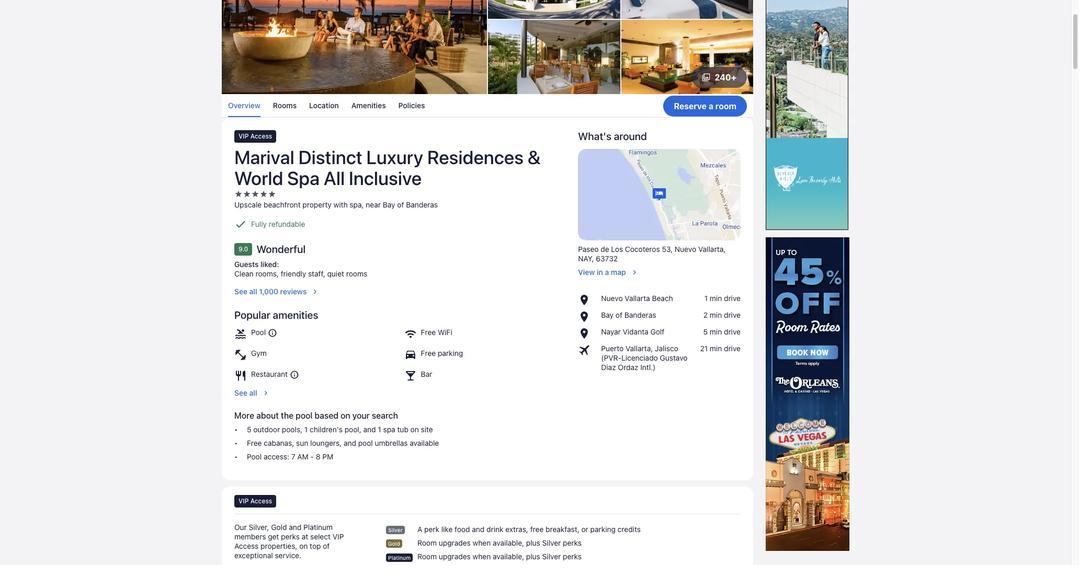 Task type: vqa. For each thing, say whether or not it's contained in the screenshot.
the top NORTHRUP
no



Task type: locate. For each thing, give the bounding box(es) containing it.
0 horizontal spatial vallarta,
[[626, 344, 653, 353]]

free inside free cabanas, sun loungers, and pool umbrellas available list item
[[247, 439, 262, 448]]

upscale beachfront property with spa, near bay of banderas
[[234, 200, 438, 209]]

paseo
[[578, 245, 599, 254]]

0 vertical spatial bay
[[383, 200, 395, 209]]

pool down popular
[[251, 328, 266, 337]]

2 min from the top
[[710, 311, 722, 319]]

see down clean
[[234, 287, 247, 296]]

available, for gold
[[493, 539, 524, 548]]

0 vertical spatial upgrades
[[439, 539, 471, 548]]

room upgrades when available, plus silver perks for gold
[[417, 539, 582, 548]]

silver for gold
[[542, 539, 561, 548]]

1 right pools,
[[304, 425, 308, 434]]

1 see from the top
[[234, 287, 247, 296]]

min up the '21 min drive'
[[710, 327, 722, 336]]

0 vertical spatial when
[[473, 539, 491, 548]]

of right near
[[397, 200, 404, 209]]

1 horizontal spatial a
[[709, 101, 713, 111]]

1 horizontal spatial theme default image
[[290, 370, 299, 380]]

0 vertical spatial a
[[709, 101, 713, 111]]

search
[[372, 411, 398, 420]]

theme default image inside 'restaurant' button
[[290, 370, 299, 380]]

upgrades for platinum
[[439, 553, 471, 561]]

1 popular location image from the top
[[578, 311, 597, 323]]

2 vertical spatial silver
[[542, 553, 561, 561]]

0 horizontal spatial gold
[[271, 523, 287, 532]]

1 vertical spatial access
[[250, 497, 272, 505]]

marival
[[234, 146, 294, 168]]

1 all from the top
[[249, 287, 257, 296]]

0 vertical spatial medium image
[[630, 268, 638, 277]]

0 vertical spatial of
[[397, 200, 404, 209]]

1 horizontal spatial medium image
[[630, 268, 638, 277]]

0 vertical spatial 5
[[703, 327, 708, 336]]

access
[[250, 132, 272, 140], [250, 497, 272, 505], [234, 542, 259, 551]]

see inside 'button'
[[234, 287, 247, 296]]

wonderful
[[257, 243, 306, 255]]

puerto vallarta, jalisco (pvr-licenciado gustavo diaz ordaz intl.)
[[601, 344, 688, 372]]

paseo de los cocoteros 53, nuevo vallarta, nay, 63732
[[578, 245, 726, 263]]

site
[[421, 425, 433, 434]]

xsmall image down world
[[259, 190, 268, 198]]

umbrellas
[[375, 439, 408, 448]]

all left 1,000
[[249, 287, 257, 296]]

medium image
[[630, 268, 638, 277], [261, 389, 270, 397]]

plus for platinum
[[526, 553, 540, 561]]

theme default image down popular amenities
[[268, 328, 277, 338]]

access up silver,
[[250, 497, 272, 505]]

all
[[324, 167, 345, 189]]

leading image
[[702, 73, 711, 82]]

jalisco
[[655, 344, 678, 353]]

of right top
[[323, 542, 330, 551]]

see inside "button"
[[234, 389, 247, 397]]

all inside see all "button"
[[249, 389, 257, 397]]

0 vertical spatial vip
[[239, 132, 249, 140]]

access inside our silver, gold and platinum members get perks at select vip access properties, on top of exceptional service.
[[234, 542, 259, 551]]

0 vertical spatial theme default image
[[268, 328, 277, 338]]

1 vertical spatial on
[[410, 425, 419, 434]]

all for see all 1,000 reviews
[[249, 287, 257, 296]]

all up more
[[249, 389, 257, 397]]

like
[[441, 525, 453, 534]]

0 vertical spatial free
[[421, 328, 436, 337]]

drive down 1 min drive
[[724, 311, 741, 319]]

see all 1,000 reviews
[[234, 287, 307, 296]]

2 upgrades from the top
[[439, 553, 471, 561]]

1 vertical spatial room upgrades when available, plus silver perks
[[417, 553, 582, 561]]

240+ button
[[692, 67, 747, 88]]

3 min from the top
[[710, 327, 722, 336]]

popular amenities
[[234, 309, 318, 321]]

2 room upgrades when available, plus silver perks from the top
[[417, 553, 582, 561]]

1 vertical spatial of
[[616, 311, 622, 319]]

0 vertical spatial nuevo
[[675, 245, 696, 254]]

5
[[703, 327, 708, 336], [247, 425, 251, 434]]

banderas down inclusive
[[406, 200, 438, 209]]

0 vertical spatial popular location image
[[578, 311, 597, 323]]

1 vertical spatial plus
[[526, 553, 540, 561]]

vip access
[[239, 132, 272, 140], [239, 497, 272, 505]]

nuevo up "bay of banderas"
[[601, 294, 623, 303]]

pool,
[[345, 425, 361, 434]]

0 vertical spatial parking
[[438, 349, 463, 358]]

1 horizontal spatial of
[[397, 200, 404, 209]]

gold inside our silver, gold and platinum members get perks at select vip access properties, on top of exceptional service.
[[271, 523, 287, 532]]

about
[[256, 411, 279, 420]]

upgrades
[[439, 539, 471, 548], [439, 553, 471, 561]]

reserve
[[674, 101, 707, 111]]

reserve a room
[[674, 101, 736, 111]]

0 vertical spatial on
[[341, 411, 350, 420]]

and right food
[[472, 525, 485, 534]]

1 xsmall image from the left
[[234, 190, 243, 198]]

with
[[334, 200, 348, 209]]

drive down 2 min drive
[[724, 327, 741, 336]]

1 vertical spatial list
[[578, 294, 741, 372]]

1 drive from the top
[[724, 294, 741, 303]]

free down outdoor
[[247, 439, 262, 448]]

pool right the at the left of the page
[[296, 411, 313, 420]]

2 vertical spatial on
[[299, 542, 308, 551]]

0 horizontal spatial banderas
[[406, 200, 438, 209]]

fully refundable
[[251, 220, 305, 228]]

all
[[249, 287, 257, 296], [249, 389, 257, 397]]

upgrades for gold
[[439, 539, 471, 548]]

popular location image
[[578, 311, 597, 323], [578, 327, 597, 340]]

1 up 2
[[704, 294, 708, 303]]

medium image right map
[[630, 268, 638, 277]]

rooms link
[[273, 94, 297, 117]]

pool access: 7 am - 8 pm
[[247, 452, 333, 461]]

0 horizontal spatial 5
[[247, 425, 251, 434]]

on right tub
[[410, 425, 419, 434]]

min
[[710, 294, 722, 303], [710, 311, 722, 319], [710, 327, 722, 336], [710, 344, 722, 353]]

0 vertical spatial vip access
[[239, 132, 272, 140]]

medium image
[[311, 288, 319, 296]]

parking right or
[[590, 525, 616, 534]]

5 for 5 min drive
[[703, 327, 708, 336]]

vallarta, right '53,'
[[698, 245, 726, 254]]

wifi
[[438, 328, 452, 337]]

min right 21
[[710, 344, 722, 353]]

2 vertical spatial list
[[234, 425, 566, 462]]

access down the members
[[234, 542, 259, 551]]

1 vertical spatial nuevo
[[601, 294, 623, 303]]

vip access up silver,
[[239, 497, 272, 505]]

vallarta, up licenciado
[[626, 344, 653, 353]]

theme default image inside pool "button"
[[268, 328, 277, 338]]

reserve a room button
[[663, 95, 747, 116]]

bay up nayar
[[601, 311, 614, 319]]

vip up marival
[[239, 132, 249, 140]]

platinum inside our silver, gold and platinum members get perks at select vip access properties, on top of exceptional service.
[[303, 523, 333, 532]]

banderas down vallarta on the right
[[624, 311, 656, 319]]

1 horizontal spatial parking
[[590, 525, 616, 534]]

pool left access:
[[247, 452, 262, 461]]

and down pool,
[[344, 439, 356, 448]]

1 vertical spatial platinum
[[388, 555, 411, 561]]

map
[[611, 268, 626, 277]]

plus
[[526, 539, 540, 548], [526, 553, 540, 561]]

1 plus from the top
[[526, 539, 540, 548]]

0 vertical spatial room upgrades when available, plus silver perks
[[417, 539, 582, 548]]

0 horizontal spatial medium image
[[261, 389, 270, 397]]

0 horizontal spatial pool
[[296, 411, 313, 420]]

0 horizontal spatial theme default image
[[268, 328, 277, 338]]

parking down wifi
[[438, 349, 463, 358]]

pool for pool
[[251, 328, 266, 337]]

5 down 2
[[703, 327, 708, 336]]

2 drive from the top
[[724, 311, 741, 319]]

list
[[222, 94, 753, 117], [578, 294, 741, 372], [234, 425, 566, 462]]

1 horizontal spatial on
[[341, 411, 350, 420]]

min up 2 min drive
[[710, 294, 722, 303]]

pool
[[251, 328, 266, 337], [247, 452, 262, 461]]

diaz
[[601, 363, 616, 372]]

2 xsmall image from the left
[[268, 190, 276, 198]]

free left wifi
[[421, 328, 436, 337]]

gold
[[271, 523, 287, 532], [388, 541, 400, 547]]

sun
[[296, 439, 308, 448]]

vip up our
[[239, 497, 249, 505]]

free wifi
[[421, 328, 452, 337]]

3 xsmall image from the left
[[251, 190, 259, 198]]

1 vertical spatial vip access
[[239, 497, 272, 505]]

1 vertical spatial gold
[[388, 541, 400, 547]]

0 vertical spatial pool
[[296, 411, 313, 420]]

0 vertical spatial access
[[250, 132, 272, 140]]

0 vertical spatial vallarta,
[[698, 245, 726, 254]]

popular location image down popular location image at right
[[578, 311, 597, 323]]

cocoteros
[[625, 245, 660, 254]]

gym
[[251, 349, 267, 358]]

2 available, from the top
[[493, 553, 524, 561]]

extras,
[[505, 525, 528, 534]]

0 horizontal spatial on
[[299, 542, 308, 551]]

perks inside our silver, gold and platinum members get perks at select vip access properties, on top of exceptional service.
[[281, 532, 300, 541]]

drive down 5 min drive
[[724, 344, 741, 353]]

pm
[[322, 452, 333, 461]]

0 horizontal spatial nuevo
[[601, 294, 623, 303]]

outdoor
[[253, 425, 280, 434]]

world
[[234, 167, 283, 189]]

around
[[614, 130, 647, 142]]

1 horizontal spatial vallarta,
[[698, 245, 726, 254]]

2 room from the top
[[417, 553, 437, 561]]

see up more
[[234, 389, 247, 397]]

vallarta, inside paseo de los cocoteros 53, nuevo vallarta, nay, 63732
[[698, 245, 726, 254]]

2 vertical spatial of
[[323, 542, 330, 551]]

pool down pool,
[[358, 439, 373, 448]]

1 room from the top
[[417, 539, 437, 548]]

0 vertical spatial list
[[222, 94, 753, 117]]

xsmall image up beachfront on the top left
[[268, 190, 276, 198]]

1 horizontal spatial gold
[[388, 541, 400, 547]]

min right 2
[[710, 311, 722, 319]]

1 vertical spatial all
[[249, 389, 257, 397]]

friendly
[[281, 269, 306, 278]]

clean
[[234, 269, 254, 278]]

(pvr-
[[601, 353, 621, 362]]

8
[[316, 452, 320, 461]]

2 when from the top
[[473, 553, 491, 561]]

1 vertical spatial when
[[473, 553, 491, 561]]

0 vertical spatial gold
[[271, 523, 287, 532]]

vallarta,
[[698, 245, 726, 254], [626, 344, 653, 353]]

ordaz
[[618, 363, 638, 372]]

pool inside "button"
[[251, 328, 266, 337]]

location
[[309, 101, 339, 110]]

vallarta, inside puerto vallarta, jalisco (pvr-licenciado gustavo diaz ordaz intl.)
[[626, 344, 653, 353]]

room for platinum
[[417, 553, 437, 561]]

1 vertical spatial vallarta,
[[626, 344, 653, 353]]

drive up 2 min drive
[[724, 294, 741, 303]]

2 all from the top
[[249, 389, 257, 397]]

1 horizontal spatial 5
[[703, 327, 708, 336]]

properties,
[[261, 542, 297, 551]]

0 vertical spatial all
[[249, 287, 257, 296]]

property
[[303, 200, 332, 209]]

bay inside list
[[601, 311, 614, 319]]

theme default image right restaurant
[[290, 370, 299, 380]]

breakfast,
[[546, 525, 579, 534]]

1 horizontal spatial pool
[[358, 439, 373, 448]]

all inside see all 1,000 reviews 'button'
[[249, 287, 257, 296]]

arcade image
[[222, 0, 487, 94]]

amenities
[[273, 309, 318, 321]]

0 vertical spatial room
[[417, 539, 437, 548]]

0 horizontal spatial bay
[[383, 200, 395, 209]]

xsmall image
[[234, 190, 243, 198], [243, 190, 251, 198], [251, 190, 259, 198]]

1 vertical spatial room
[[417, 553, 437, 561]]

1 horizontal spatial bay
[[601, 311, 614, 319]]

free up bar
[[421, 349, 436, 358]]

a right in
[[605, 268, 609, 277]]

access up marival
[[250, 132, 272, 140]]

on down at
[[299, 542, 308, 551]]

see
[[234, 287, 247, 296], [234, 389, 247, 397]]

medium image inside the view in a map button
[[630, 268, 638, 277]]

2 popular location image from the top
[[578, 327, 597, 340]]

2 horizontal spatial on
[[410, 425, 419, 434]]

1 vertical spatial 5
[[247, 425, 251, 434]]

1 xsmall image from the left
[[259, 190, 268, 198]]

1 horizontal spatial nuevo
[[675, 245, 696, 254]]

medium image down restaurant
[[261, 389, 270, 397]]

2 see from the top
[[234, 389, 247, 397]]

de
[[601, 245, 609, 254]]

1 vertical spatial pool
[[358, 439, 373, 448]]

0 vertical spatial platinum
[[303, 523, 333, 532]]

1 vertical spatial banderas
[[624, 311, 656, 319]]

nuevo right '53,'
[[675, 245, 696, 254]]

intl.)
[[640, 363, 656, 372]]

1 vertical spatial theme default image
[[290, 370, 299, 380]]

free for popular amenities
[[421, 328, 436, 337]]

vidanta
[[623, 327, 648, 336]]

0 horizontal spatial 1
[[304, 425, 308, 434]]

popular location image for nayar
[[578, 327, 597, 340]]

and down the your at left
[[363, 425, 376, 434]]

5 inside list item
[[247, 425, 251, 434]]

1 vertical spatial upgrades
[[439, 553, 471, 561]]

pool inside list item
[[247, 452, 262, 461]]

upscale
[[234, 200, 262, 209]]

1 vertical spatial popular location image
[[578, 327, 597, 340]]

1 horizontal spatial platinum
[[388, 555, 411, 561]]

3 drive from the top
[[724, 327, 741, 336]]

1 left spa
[[378, 425, 381, 434]]

2 vertical spatial vip
[[333, 532, 344, 541]]

vip right select
[[333, 532, 344, 541]]

list containing 5 outdoor pools, 1 children's pool, and 1 spa tub on site
[[234, 425, 566, 462]]

1 vertical spatial bay
[[601, 311, 614, 319]]

popular
[[234, 309, 270, 321]]

1 vertical spatial available,
[[493, 553, 524, 561]]

food
[[455, 525, 470, 534]]

1 vip access from the top
[[239, 132, 272, 140]]

1 available, from the top
[[493, 539, 524, 548]]

1 vertical spatial silver
[[542, 539, 561, 548]]

of up nayar
[[616, 311, 622, 319]]

2 horizontal spatial of
[[616, 311, 622, 319]]

on up 5 outdoor pools, 1 children's pool, and 1 spa tub on site
[[341, 411, 350, 420]]

see all 1,000 reviews button
[[234, 283, 566, 296]]

1 vertical spatial see
[[234, 389, 247, 397]]

1 vertical spatial pool
[[247, 452, 262, 461]]

1 upgrades from the top
[[439, 539, 471, 548]]

0 vertical spatial pool
[[251, 328, 266, 337]]

0 vertical spatial see
[[234, 287, 247, 296]]

more about the pool based on your search
[[234, 411, 398, 420]]

popular location image up airport image
[[578, 327, 597, 340]]

medium image inside see all "button"
[[261, 389, 270, 397]]

perks
[[281, 532, 300, 541], [563, 539, 582, 548], [563, 553, 582, 561]]

1 vertical spatial medium image
[[261, 389, 270, 397]]

2 vertical spatial access
[[234, 542, 259, 551]]

1 room upgrades when available, plus silver perks from the top
[[417, 539, 582, 548]]

1 when from the top
[[473, 539, 491, 548]]

1 min from the top
[[710, 294, 722, 303]]

licenciado
[[621, 353, 658, 362]]

0 vertical spatial available,
[[493, 539, 524, 548]]

4 min from the top
[[710, 344, 722, 353]]

2 plus from the top
[[526, 553, 540, 561]]

nuevo
[[675, 245, 696, 254], [601, 294, 623, 303]]

2 vip access from the top
[[239, 497, 272, 505]]

5 min drive
[[703, 327, 741, 336]]

1 horizontal spatial banderas
[[624, 311, 656, 319]]

vip access up marival
[[239, 132, 272, 140]]

theme default image
[[268, 328, 277, 338], [290, 370, 299, 380]]

pool inside list item
[[358, 439, 373, 448]]

see for see all 1,000 reviews
[[234, 287, 247, 296]]

room
[[417, 539, 437, 548], [417, 553, 437, 561]]

free for more about the pool based on your search
[[247, 439, 262, 448]]

available,
[[493, 539, 524, 548], [493, 553, 524, 561]]

bay right near
[[383, 200, 395, 209]]

2 vertical spatial free
[[247, 439, 262, 448]]

2 horizontal spatial 1
[[704, 294, 708, 303]]

1 vertical spatial vip
[[239, 497, 249, 505]]

nayar vidanta golf
[[601, 327, 664, 336]]

top
[[310, 542, 321, 551]]

1
[[704, 294, 708, 303], [304, 425, 308, 434], [378, 425, 381, 434]]

vip
[[239, 132, 249, 140], [239, 497, 249, 505], [333, 532, 344, 541]]

0 horizontal spatial of
[[323, 542, 330, 551]]

and up the properties,
[[289, 523, 301, 532]]

0 horizontal spatial parking
[[438, 349, 463, 358]]

2 xsmall image from the left
[[243, 190, 251, 198]]

a left room
[[709, 101, 713, 111]]

0 horizontal spatial platinum
[[303, 523, 333, 532]]

1 vertical spatial a
[[605, 268, 609, 277]]

5 outdoor pools, 1 children's pool, and 1 spa tub on site list item
[[234, 425, 566, 435]]

5 down more
[[247, 425, 251, 434]]

4 drive from the top
[[724, 344, 741, 353]]

0 vertical spatial plus
[[526, 539, 540, 548]]

xsmall image
[[259, 190, 268, 198], [268, 190, 276, 198]]



Task type: describe. For each thing, give the bounding box(es) containing it.
rooms
[[346, 269, 367, 278]]

popular location image
[[578, 294, 597, 306]]

when for gold
[[473, 539, 491, 548]]

quiet
[[327, 269, 344, 278]]

exterior image
[[488, 0, 620, 19]]

free parking
[[421, 349, 463, 358]]

5 outdoor pools, 1 children's pool, and 1 spa tub on site
[[247, 425, 433, 434]]

luxury
[[366, 146, 423, 168]]

members
[[234, 532, 266, 541]]

pool button
[[251, 328, 277, 338]]

list containing nuevo vallarta beach
[[578, 294, 741, 372]]

see all button
[[234, 382, 566, 398]]

fully
[[251, 220, 267, 228]]

access:
[[264, 452, 289, 461]]

frette italian sheets, premium bedding, pillowtop beds, free minibar image
[[621, 0, 753, 19]]

when for platinum
[[473, 553, 491, 561]]

beachfront
[[264, 200, 301, 209]]

nuevo inside paseo de los cocoteros 53, nuevo vallarta, nay, 63732
[[675, 245, 696, 254]]

view in a map button
[[578, 264, 741, 277]]

rooms,
[[256, 269, 279, 278]]

children's
[[310, 425, 343, 434]]

credits
[[618, 525, 641, 534]]

list containing overview
[[222, 94, 753, 117]]

spa
[[383, 425, 395, 434]]

of inside our silver, gold and platinum members get perks at select vip access properties, on top of exceptional service.
[[323, 542, 330, 551]]

our silver, gold and platinum members get perks at select vip access properties, on top of exceptional service.
[[234, 523, 344, 560]]

lobby image
[[621, 20, 753, 94]]

policies
[[398, 101, 425, 110]]

room upgrades when available, plus silver perks for platinum
[[417, 553, 582, 561]]

drive for 1 min drive
[[724, 294, 741, 303]]

exceptional
[[234, 551, 273, 560]]

liked:
[[261, 260, 279, 269]]

service.
[[275, 551, 301, 560]]

all for see all
[[249, 389, 257, 397]]

bar
[[421, 370, 432, 379]]

amenities link
[[351, 94, 386, 117]]

bay of banderas
[[601, 311, 656, 319]]

available, for platinum
[[493, 553, 524, 561]]

puerto
[[601, 344, 624, 353]]

refundable
[[269, 220, 305, 228]]

what's
[[578, 130, 611, 142]]

theme default image for pool
[[268, 328, 277, 338]]

get
[[268, 532, 279, 541]]

2
[[703, 311, 708, 319]]

free cabanas, sun loungers, and pool umbrellas available list item
[[234, 439, 566, 448]]

0 vertical spatial silver
[[388, 527, 403, 534]]

perks for gold
[[563, 539, 582, 548]]

pool access: 7 am - 8 pm list item
[[234, 452, 566, 462]]

vip inside our silver, gold and platinum members get perks at select vip access properties, on top of exceptional service.
[[333, 532, 344, 541]]

positive theme image
[[234, 218, 247, 231]]

los
[[611, 245, 623, 254]]

21
[[700, 344, 708, 353]]

pools,
[[282, 425, 302, 434]]

and inside list item
[[363, 425, 376, 434]]

residences
[[427, 146, 524, 168]]

based
[[315, 411, 338, 420]]

theme default image for restaurant
[[290, 370, 299, 380]]

beach
[[652, 294, 673, 303]]

wonderful element
[[257, 243, 306, 256]]

plus for gold
[[526, 539, 540, 548]]

vallarta
[[625, 294, 650, 303]]

spa,
[[350, 200, 364, 209]]

min for 2
[[710, 311, 722, 319]]

on inside list item
[[410, 425, 419, 434]]

53,
[[662, 245, 673, 254]]

63732
[[596, 254, 618, 263]]

available
[[410, 439, 439, 448]]

perks for platinum
[[563, 553, 582, 561]]

am
[[297, 452, 308, 461]]

see all
[[234, 389, 257, 397]]

view
[[578, 268, 595, 277]]

1 vertical spatial free
[[421, 349, 436, 358]]

restaurant button
[[251, 370, 299, 380]]

medium image for see all "button"
[[261, 389, 270, 397]]

perk
[[424, 525, 439, 534]]

min for 1
[[710, 294, 722, 303]]

and inside our silver, gold and platinum members get perks at select vip access properties, on top of exceptional service.
[[289, 523, 301, 532]]

min for 5
[[710, 327, 722, 336]]

-
[[310, 452, 314, 461]]

room for gold
[[417, 539, 437, 548]]

nay,
[[578, 254, 594, 263]]

a
[[417, 525, 422, 534]]

the
[[281, 411, 294, 420]]

golf
[[650, 327, 664, 336]]

0 horizontal spatial a
[[605, 268, 609, 277]]

our
[[234, 523, 247, 532]]

nayar
[[601, 327, 621, 336]]

access for our
[[250, 497, 272, 505]]

reviews
[[280, 287, 307, 296]]

vip for marival
[[239, 132, 249, 140]]

location link
[[309, 94, 339, 117]]

5 for 5 outdoor pools, 1 children's pool, and 1 spa tub on site
[[247, 425, 251, 434]]

vip access for our
[[239, 497, 272, 505]]

nuevo vallarta beach
[[601, 294, 673, 303]]

room
[[715, 101, 736, 111]]

map image
[[578, 149, 741, 241]]

tub
[[397, 425, 408, 434]]

airport image
[[578, 344, 597, 357]]

distinct
[[298, 146, 362, 168]]

free
[[530, 525, 544, 534]]

a perk like food and drink extras, free breakfast, or parking credits
[[417, 525, 641, 534]]

more
[[234, 411, 254, 420]]

your
[[352, 411, 370, 420]]

drive for 2 min drive
[[724, 311, 741, 319]]

gustavo
[[660, 353, 688, 362]]

vip access for marival
[[239, 132, 272, 140]]

on inside our silver, gold and platinum members get perks at select vip access properties, on top of exceptional service.
[[299, 542, 308, 551]]

guests
[[234, 260, 259, 269]]

spa
[[287, 167, 320, 189]]

21 min drive
[[700, 344, 741, 353]]

access for marival
[[250, 132, 272, 140]]

min for 21
[[710, 344, 722, 353]]

popular location image for bay
[[578, 311, 597, 323]]

view in a map
[[578, 268, 626, 277]]

silver,
[[249, 523, 269, 532]]

vip for our
[[239, 497, 249, 505]]

1 vertical spatial parking
[[590, 525, 616, 534]]

see for see all
[[234, 389, 247, 397]]

select
[[310, 532, 331, 541]]

5 restaurants, breakfast, lunch, dinner served; international cuisine image
[[488, 20, 620, 94]]

amenities
[[351, 101, 386, 110]]

1 horizontal spatial 1
[[378, 425, 381, 434]]

0 vertical spatial banderas
[[406, 200, 438, 209]]

7
[[291, 452, 295, 461]]

drive for 21 min drive
[[724, 344, 741, 353]]

pool for pool access: 7 am - 8 pm
[[247, 452, 262, 461]]

in
[[597, 268, 603, 277]]

at
[[302, 532, 308, 541]]

overview
[[228, 101, 260, 110]]

silver for platinum
[[542, 553, 561, 561]]

medium image for the view in a map button
[[630, 268, 638, 277]]

drive for 5 min drive
[[724, 327, 741, 336]]

and inside list item
[[344, 439, 356, 448]]



